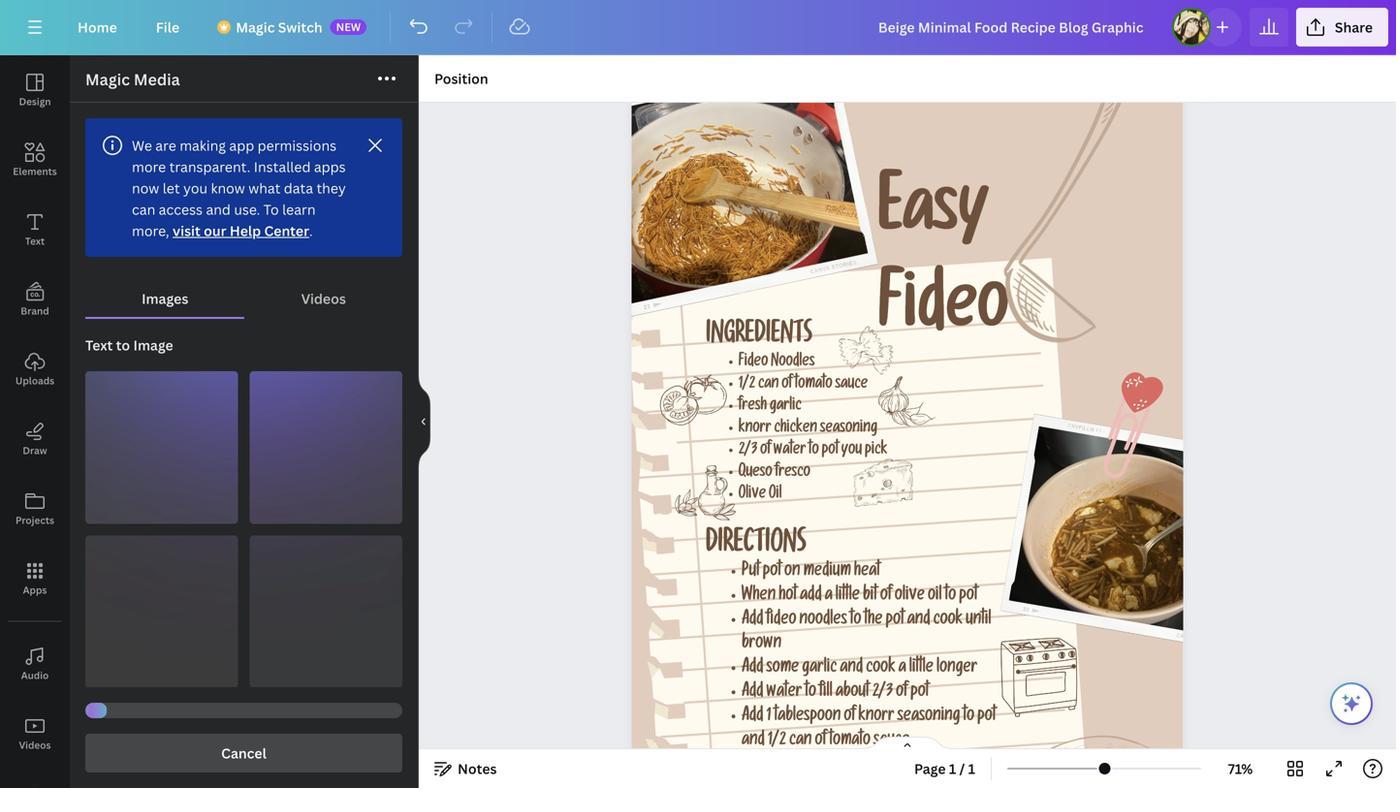 Task type: locate. For each thing, give the bounding box(es) containing it.
are
[[155, 136, 176, 155]]

file button
[[140, 8, 195, 47]]

brown
[[742, 636, 782, 654]]

put
[[742, 564, 760, 582]]

1 vertical spatial seasoning
[[898, 709, 961, 727]]

access
[[159, 200, 203, 219]]

on
[[785, 564, 801, 582]]

0 horizontal spatial 1/2
[[739, 377, 756, 394]]

pot inside the fideo noodles 1/2 can of tomato sauce fresh garlic knorr chicken seasoning 2/3 of water to pot you pick queso fresco olive oil
[[822, 443, 839, 460]]

hot
[[779, 588, 797, 606]]

a left longer
[[899, 660, 907, 678]]

of
[[782, 377, 792, 394], [760, 443, 771, 460], [881, 588, 892, 606], [896, 685, 908, 702], [844, 709, 856, 727], [815, 733, 827, 751]]

little left longer
[[909, 660, 934, 678]]

brand button
[[0, 265, 70, 335]]

of right about
[[896, 685, 908, 702]]

and up our
[[206, 200, 231, 219]]

knorr inside the fideo noodles 1/2 can of tomato sauce fresh garlic knorr chicken seasoning 2/3 of water to pot you pick queso fresco olive oil
[[739, 421, 772, 438]]

1 left tablespoon
[[767, 709, 772, 727]]

can down now
[[132, 200, 155, 219]]

text
[[25, 235, 45, 248], [85, 336, 113, 354]]

1 horizontal spatial seasoning
[[898, 709, 961, 727]]

garlic up chicken
[[770, 399, 802, 416]]

0 vertical spatial can
[[132, 200, 155, 219]]

center
[[264, 222, 309, 240]]

of down noodles
[[782, 377, 792, 394]]

2/3 inside the fideo noodles 1/2 can of tomato sauce fresh garlic knorr chicken seasoning 2/3 of water to pot you pick queso fresco olive oil
[[739, 443, 758, 460]]

0 vertical spatial magic
[[236, 18, 275, 36]]

0 vertical spatial a
[[825, 588, 833, 606]]

garlic up fill on the right of the page
[[802, 660, 837, 678]]

0 vertical spatial sauce
[[836, 377, 868, 394]]

1 vertical spatial garlic
[[802, 660, 837, 678]]

0 horizontal spatial fideo
[[739, 355, 769, 372]]

text button
[[0, 195, 70, 265]]

uploads button
[[0, 335, 70, 404]]

to
[[116, 336, 130, 354], [809, 443, 819, 460], [945, 588, 956, 606], [850, 612, 862, 630], [805, 685, 817, 702], [964, 709, 975, 727]]

longer
[[937, 660, 978, 678]]

some
[[767, 660, 799, 678]]

knorr
[[739, 421, 772, 438], [859, 709, 895, 727]]

1 horizontal spatial sauce
[[874, 733, 910, 751]]

2/3 up queso
[[739, 443, 758, 460]]

tomato inside the fideo noodles 1/2 can of tomato sauce fresh garlic knorr chicken seasoning 2/3 of water to pot you pick queso fresco olive oil
[[795, 377, 833, 394]]

seasoning up show pages image
[[898, 709, 961, 727]]

seasoning inside the fideo noodles 1/2 can of tomato sauce fresh garlic knorr chicken seasoning 2/3 of water to pot you pick queso fresco olive oil
[[820, 421, 878, 438]]

1 vertical spatial knorr
[[859, 709, 895, 727]]

1 horizontal spatial 1/2
[[768, 733, 786, 751]]

little left bit
[[836, 588, 860, 606]]

1 horizontal spatial cook
[[934, 612, 963, 630]]

tomato inside put pot on medium heat when hot add a little bit of olive oil to pot add fideo noodles to the pot and cook until brown add some garlic and cook a little longer add water to fill about 2/3 of pot add 1 tablespoon of knorr seasoning to pot and 1/2 can of tomato sauce
[[830, 733, 871, 751]]

garlic inside put pot on medium heat when hot add a little bit of olive oil to pot add fideo noodles to the pot and cook until brown add some garlic and cook a little longer add water to fill about 2/3 of pot add 1 tablespoon of knorr seasoning to pot and 1/2 can of tomato sauce
[[802, 660, 837, 678]]

fresco
[[775, 465, 811, 482]]

and
[[206, 200, 231, 219], [908, 612, 931, 630], [840, 660, 863, 678], [742, 733, 765, 751]]

knorr down fresh
[[739, 421, 772, 438]]

magic left the media
[[85, 69, 130, 90]]

1 horizontal spatial garlic
[[802, 660, 837, 678]]

fresh
[[739, 399, 767, 416]]

1 vertical spatial water
[[767, 685, 802, 702]]

1 horizontal spatial 2/3
[[873, 685, 893, 702]]

to down chicken
[[809, 443, 819, 460]]

2 vertical spatial can
[[789, 733, 812, 751]]

can down tablespoon
[[789, 733, 812, 751]]

cancel button
[[85, 734, 402, 773]]

until
[[966, 612, 992, 630]]

fideo inside the fideo noodles 1/2 can of tomato sauce fresh garlic knorr chicken seasoning 2/3 of water to pot you pick queso fresco olive oil
[[739, 355, 769, 372]]

you inside the fideo noodles 1/2 can of tomato sauce fresh garlic knorr chicken seasoning 2/3 of water to pot you pick queso fresco olive oil
[[842, 443, 862, 460]]

1 vertical spatial 2/3
[[873, 685, 893, 702]]

2 horizontal spatial can
[[789, 733, 812, 751]]

knorr inside put pot on medium heat when hot add a little bit of olive oil to pot add fideo noodles to the pot and cook until brown add some garlic and cook a little longer add water to fill about 2/3 of pot add 1 tablespoon of knorr seasoning to pot and 1/2 can of tomato sauce
[[859, 709, 895, 727]]

text for text to image
[[85, 336, 113, 354]]

videos button down the .
[[245, 280, 402, 317]]

gas stove, kitchenware , cooking cartoon doodle. image
[[1001, 637, 1078, 717]]

text left image
[[85, 336, 113, 354]]

fideo
[[767, 612, 797, 630]]

farfalle pasta illustration image
[[839, 326, 893, 375]]

add
[[742, 612, 764, 630], [742, 660, 764, 678], [742, 685, 764, 702], [742, 709, 764, 727]]

0 vertical spatial videos button
[[245, 280, 402, 317]]

cook up about
[[866, 660, 896, 678]]

1 vertical spatial can
[[758, 377, 779, 394]]

seasoning
[[820, 421, 878, 438], [898, 709, 961, 727]]

1 horizontal spatial can
[[758, 377, 779, 394]]

1 horizontal spatial magic
[[236, 18, 275, 36]]

0 vertical spatial seasoning
[[820, 421, 878, 438]]

a
[[825, 588, 833, 606], [899, 660, 907, 678]]

put pot on medium heat when hot add a little bit of olive oil to pot add fideo noodles to the pot and cook until brown add some garlic and cook a little longer add water to fill about 2/3 of pot add 1 tablespoon of knorr seasoning to pot and 1/2 can of tomato sauce
[[742, 564, 996, 751]]

0 vertical spatial little
[[836, 588, 860, 606]]

magic left switch
[[236, 18, 275, 36]]

videos down the .
[[301, 289, 346, 308]]

1 vertical spatial fideo
[[739, 355, 769, 372]]

canva assistant image
[[1340, 692, 1363, 716]]

text up brand button
[[25, 235, 45, 248]]

can up fresh
[[758, 377, 779, 394]]

tomato down noodles
[[795, 377, 833, 394]]

1 inside put pot on medium heat when hot add a little bit of olive oil to pot add fideo noodles to the pot and cook until brown add some garlic and cook a little longer add water to fill about 2/3 of pot add 1 tablespoon of knorr seasoning to pot and 1/2 can of tomato sauce
[[767, 709, 772, 727]]

more,
[[132, 222, 169, 240]]

1 horizontal spatial knorr
[[859, 709, 895, 727]]

1 vertical spatial you
[[842, 443, 862, 460]]

little
[[836, 588, 860, 606], [909, 660, 934, 678]]

1/2 down tablespoon
[[768, 733, 786, 751]]

text inside text button
[[25, 235, 45, 248]]

water inside the fideo noodles 1/2 can of tomato sauce fresh garlic knorr chicken seasoning 2/3 of water to pot you pick queso fresco olive oil
[[774, 443, 806, 460]]

pot left the pick
[[822, 443, 839, 460]]

apps
[[314, 158, 346, 176]]

apps
[[23, 584, 47, 597]]

0 horizontal spatial can
[[132, 200, 155, 219]]

water down some at the right bottom
[[767, 685, 802, 702]]

1 vertical spatial videos
[[19, 739, 51, 752]]

0 vertical spatial garlic
[[770, 399, 802, 416]]

queso
[[739, 465, 773, 482]]

can
[[132, 200, 155, 219], [758, 377, 779, 394], [789, 733, 812, 751]]

audio button
[[0, 629, 70, 699]]

0 horizontal spatial you
[[183, 179, 208, 197]]

tomato
[[795, 377, 833, 394], [830, 733, 871, 751]]

of down about
[[844, 709, 856, 727]]

magic inside main menu bar
[[236, 18, 275, 36]]

you inside we are making app permissions more transparent. installed apps now let you know what data they can access and use. to learn more,
[[183, 179, 208, 197]]

0 vertical spatial 1/2
[[739, 377, 756, 394]]

1/2 up fresh
[[739, 377, 756, 394]]

1 horizontal spatial little
[[909, 660, 934, 678]]

garlic
[[770, 399, 802, 416], [802, 660, 837, 678]]

position button
[[427, 63, 496, 94]]

1 vertical spatial little
[[909, 660, 934, 678]]

1 right '/'
[[968, 760, 976, 778]]

0 vertical spatial tomato
[[795, 377, 833, 394]]

0 horizontal spatial magic
[[85, 69, 130, 90]]

you right "let"
[[183, 179, 208, 197]]

installed
[[254, 158, 311, 176]]

notes button
[[427, 753, 505, 785]]

laddle icon image
[[941, 47, 1244, 366]]

videos
[[301, 289, 346, 308], [19, 739, 51, 752]]

seasoning inside put pot on medium heat when hot add a little bit of olive oil to pot add fideo noodles to the pot and cook until brown add some garlic and cook a little longer add water to fill about 2/3 of pot add 1 tablespoon of knorr seasoning to pot and 1/2 can of tomato sauce
[[898, 709, 961, 727]]

tomato down about
[[830, 733, 871, 751]]

now
[[132, 179, 159, 197]]

side panel tab list
[[0, 55, 70, 788]]

can inside we are making app permissions more transparent. installed apps now let you know what data they can access and use. to learn more,
[[132, 200, 155, 219]]

olive oil hand drawn image
[[675, 466, 737, 521]]

1 horizontal spatial fideo
[[878, 279, 1009, 351]]

share button
[[1296, 8, 1389, 47]]

1 horizontal spatial text
[[85, 336, 113, 354]]

cook down oil
[[934, 612, 963, 630]]

seasoning up the pick
[[820, 421, 878, 438]]

0 horizontal spatial videos
[[19, 739, 51, 752]]

0 horizontal spatial 2/3
[[739, 443, 758, 460]]

videos button
[[245, 280, 402, 317], [0, 699, 70, 769]]

0 horizontal spatial text
[[25, 235, 45, 248]]

to down longer
[[964, 709, 975, 727]]

they
[[317, 179, 346, 197]]

show pages image
[[861, 736, 954, 752]]

1 left '/'
[[949, 760, 956, 778]]

1 vertical spatial magic
[[85, 69, 130, 90]]

2/3 right about
[[873, 685, 893, 702]]

more
[[132, 158, 166, 176]]

0 vertical spatial 2/3
[[739, 443, 758, 460]]

0 horizontal spatial sauce
[[836, 377, 868, 394]]

1 vertical spatial text
[[85, 336, 113, 354]]

0 vertical spatial fideo
[[878, 279, 1009, 351]]

sauce
[[836, 377, 868, 394], [874, 733, 910, 751]]

0 horizontal spatial garlic
[[770, 399, 802, 416]]

videos button down the audio
[[0, 699, 70, 769]]

water inside put pot on medium heat when hot add a little bit of olive oil to pot add fideo noodles to the pot and cook until brown add some garlic and cook a little longer add water to fill about 2/3 of pot add 1 tablespoon of knorr seasoning to pot and 1/2 can of tomato sauce
[[767, 685, 802, 702]]

0 vertical spatial you
[[183, 179, 208, 197]]

main menu bar
[[0, 0, 1396, 55]]

file
[[156, 18, 180, 36]]

pot right the the
[[886, 612, 905, 630]]

images button
[[85, 280, 245, 317]]

0 horizontal spatial 1
[[767, 709, 772, 727]]

app
[[229, 136, 254, 155]]

sauce inside put pot on medium heat when hot add a little bit of olive oil to pot add fideo noodles to the pot and cook until brown add some garlic and cook a little longer add water to fill about 2/3 of pot add 1 tablespoon of knorr seasoning to pot and 1/2 can of tomato sauce
[[874, 733, 910, 751]]

1 vertical spatial cook
[[866, 660, 896, 678]]

new
[[336, 19, 361, 34]]

0 vertical spatial knorr
[[739, 421, 772, 438]]

1
[[767, 709, 772, 727], [949, 760, 956, 778], [968, 760, 976, 778]]

of down tablespoon
[[815, 733, 827, 751]]

can inside the fideo noodles 1/2 can of tomato sauce fresh garlic knorr chicken seasoning 2/3 of water to pot you pick queso fresco olive oil
[[758, 377, 779, 394]]

a right add in the right bottom of the page
[[825, 588, 833, 606]]

knorr down about
[[859, 709, 895, 727]]

garlic inside the fideo noodles 1/2 can of tomato sauce fresh garlic knorr chicken seasoning 2/3 of water to pot you pick queso fresco olive oil
[[770, 399, 802, 416]]

apps button
[[0, 544, 70, 614]]

0 vertical spatial text
[[25, 235, 45, 248]]

1/2 inside the fideo noodles 1/2 can of tomato sauce fresh garlic knorr chicken seasoning 2/3 of water to pot you pick queso fresco olive oil
[[739, 377, 756, 394]]

videos down the audio
[[19, 739, 51, 752]]

0 horizontal spatial seasoning
[[820, 421, 878, 438]]

0 horizontal spatial videos button
[[0, 699, 70, 769]]

.
[[309, 222, 313, 240]]

of right bit
[[881, 588, 892, 606]]

0 horizontal spatial little
[[836, 588, 860, 606]]

1 horizontal spatial a
[[899, 660, 907, 678]]

1 vertical spatial 1/2
[[768, 733, 786, 751]]

0 vertical spatial water
[[774, 443, 806, 460]]

you left the pick
[[842, 443, 862, 460]]

to
[[264, 200, 279, 219]]

1 add from the top
[[742, 612, 764, 630]]

1 vertical spatial a
[[899, 660, 907, 678]]

0 horizontal spatial knorr
[[739, 421, 772, 438]]

design
[[19, 95, 51, 108]]

water up fresco at the right of the page
[[774, 443, 806, 460]]

cook
[[934, 612, 963, 630], [866, 660, 896, 678]]

1 vertical spatial tomato
[[830, 733, 871, 751]]

1 vertical spatial videos button
[[0, 699, 70, 769]]

1 vertical spatial sauce
[[874, 733, 910, 751]]

1/2 inside put pot on medium heat when hot add a little bit of olive oil to pot add fideo noodles to the pot and cook until brown add some garlic and cook a little longer add water to fill about 2/3 of pot add 1 tablespoon of knorr seasoning to pot and 1/2 can of tomato sauce
[[768, 733, 786, 751]]

we
[[132, 136, 152, 155]]

1 horizontal spatial you
[[842, 443, 862, 460]]

1 horizontal spatial videos
[[301, 289, 346, 308]]



Task type: describe. For each thing, give the bounding box(es) containing it.
when
[[742, 588, 776, 606]]

/
[[960, 760, 965, 778]]

0 vertical spatial videos
[[301, 289, 346, 308]]

learn
[[282, 200, 316, 219]]

magic for magic switch
[[236, 18, 275, 36]]

projects
[[16, 514, 54, 527]]

oil
[[769, 487, 782, 504]]

cancel
[[221, 744, 267, 763]]

what
[[248, 179, 281, 197]]

magic media
[[85, 69, 180, 90]]

page
[[914, 760, 946, 778]]

permissions
[[258, 136, 337, 155]]

of up queso
[[760, 443, 771, 460]]

0 vertical spatial cook
[[934, 612, 963, 630]]

can inside put pot on medium heat when hot add a little bit of olive oil to pot add fideo noodles to the pot and cook until brown add some garlic and cook a little longer add water to fill about 2/3 of pot add 1 tablespoon of knorr seasoning to pot and 1/2 can of tomato sauce
[[789, 733, 812, 751]]

olive
[[895, 588, 925, 606]]

visit our help center link
[[173, 222, 309, 240]]

bit
[[863, 588, 878, 606]]

visit
[[173, 222, 201, 240]]

ingredients
[[706, 324, 813, 351]]

page 1 / 1
[[914, 760, 976, 778]]

fideo for fideo noodles 1/2 can of tomato sauce fresh garlic knorr chicken seasoning 2/3 of water to pot you pick queso fresco olive oil
[[739, 355, 769, 372]]

uploads
[[15, 374, 54, 387]]

0 horizontal spatial a
[[825, 588, 833, 606]]

to right oil
[[945, 588, 956, 606]]

home
[[78, 18, 117, 36]]

elements button
[[0, 125, 70, 195]]

draw
[[23, 444, 47, 457]]

let
[[163, 179, 180, 197]]

switch
[[278, 18, 323, 36]]

3 add from the top
[[742, 685, 764, 702]]

pot left on
[[763, 564, 782, 582]]

magic for magic media
[[85, 69, 130, 90]]

easy
[[878, 183, 989, 255]]

noodles
[[771, 355, 815, 372]]

tablespoon
[[775, 709, 841, 727]]

audio
[[21, 669, 49, 682]]

fideo noodles 1/2 can of tomato sauce fresh garlic knorr chicken seasoning 2/3 of water to pot you pick queso fresco olive oil
[[739, 355, 888, 504]]

and inside we are making app permissions more transparent. installed apps now let you know what data they can access and use. to learn more,
[[206, 200, 231, 219]]

olive
[[739, 487, 766, 504]]

know
[[211, 179, 245, 197]]

pot up until
[[959, 588, 978, 606]]

home link
[[62, 8, 133, 47]]

text to image
[[85, 336, 173, 354]]

sauce inside the fideo noodles 1/2 can of tomato sauce fresh garlic knorr chicken seasoning 2/3 of water to pot you pick queso fresco olive oil
[[836, 377, 868, 394]]

share
[[1335, 18, 1373, 36]]

hide image
[[418, 375, 431, 468]]

images
[[142, 289, 188, 308]]

videos inside side panel tab list
[[19, 739, 51, 752]]

to inside the fideo noodles 1/2 can of tomato sauce fresh garlic knorr chicken seasoning 2/3 of water to pot you pick queso fresco olive oil
[[809, 443, 819, 460]]

Design title text field
[[863, 8, 1165, 47]]

71%
[[1228, 760, 1253, 778]]

to left fill on the right of the page
[[805, 685, 817, 702]]

about
[[836, 685, 870, 702]]

magic switch
[[236, 18, 323, 36]]

and down brown
[[742, 733, 765, 751]]

draw button
[[0, 404, 70, 474]]

media
[[134, 69, 180, 90]]

2 add from the top
[[742, 660, 764, 678]]

visit our help center .
[[173, 222, 313, 240]]

position
[[434, 69, 488, 88]]

notes
[[458, 760, 497, 778]]

text for text
[[25, 235, 45, 248]]

medium
[[804, 564, 851, 582]]

to left the the
[[850, 612, 862, 630]]

our
[[204, 222, 226, 240]]

we are making app permissions more transparent. installed apps now let you know what data they can access and use. to learn more,
[[132, 136, 346, 240]]

to left image
[[116, 336, 130, 354]]

1 horizontal spatial videos button
[[245, 280, 402, 317]]

directions
[[706, 533, 807, 562]]

pick
[[865, 443, 888, 460]]

add
[[800, 588, 822, 606]]

0 horizontal spatial cook
[[866, 660, 896, 678]]

the
[[865, 612, 883, 630]]

projects button
[[0, 474, 70, 544]]

elements
[[13, 165, 57, 178]]

2 horizontal spatial 1
[[968, 760, 976, 778]]

71% button
[[1209, 753, 1272, 785]]

brand
[[21, 304, 49, 318]]

design button
[[0, 55, 70, 125]]

1 horizontal spatial 1
[[949, 760, 956, 778]]

pot up show pages image
[[911, 685, 929, 702]]

data
[[284, 179, 313, 197]]

heat
[[854, 564, 880, 582]]

oil
[[928, 588, 942, 606]]

making
[[180, 136, 226, 155]]

image
[[133, 336, 173, 354]]

noodles
[[800, 612, 847, 630]]

help
[[230, 222, 261, 240]]

4 add from the top
[[742, 709, 764, 727]]

use.
[[234, 200, 260, 219]]

and up about
[[840, 660, 863, 678]]

chicken
[[774, 421, 818, 438]]

and down olive
[[908, 612, 931, 630]]

fideo for fideo
[[878, 279, 1009, 351]]

transparent.
[[169, 158, 251, 176]]

fill
[[820, 685, 833, 702]]

2/3 inside put pot on medium heat when hot add a little bit of olive oil to pot add fideo noodles to the pot and cook until brown add some garlic and cook a little longer add water to fill about 2/3 of pot add 1 tablespoon of knorr seasoning to pot and 1/2 can of tomato sauce
[[873, 685, 893, 702]]

pot left gas stove, kitchenware , cooking cartoon doodle. image
[[978, 709, 996, 727]]



Task type: vqa. For each thing, say whether or not it's contained in the screenshot.
DALL-E AI Image Generator by OpenAI
no



